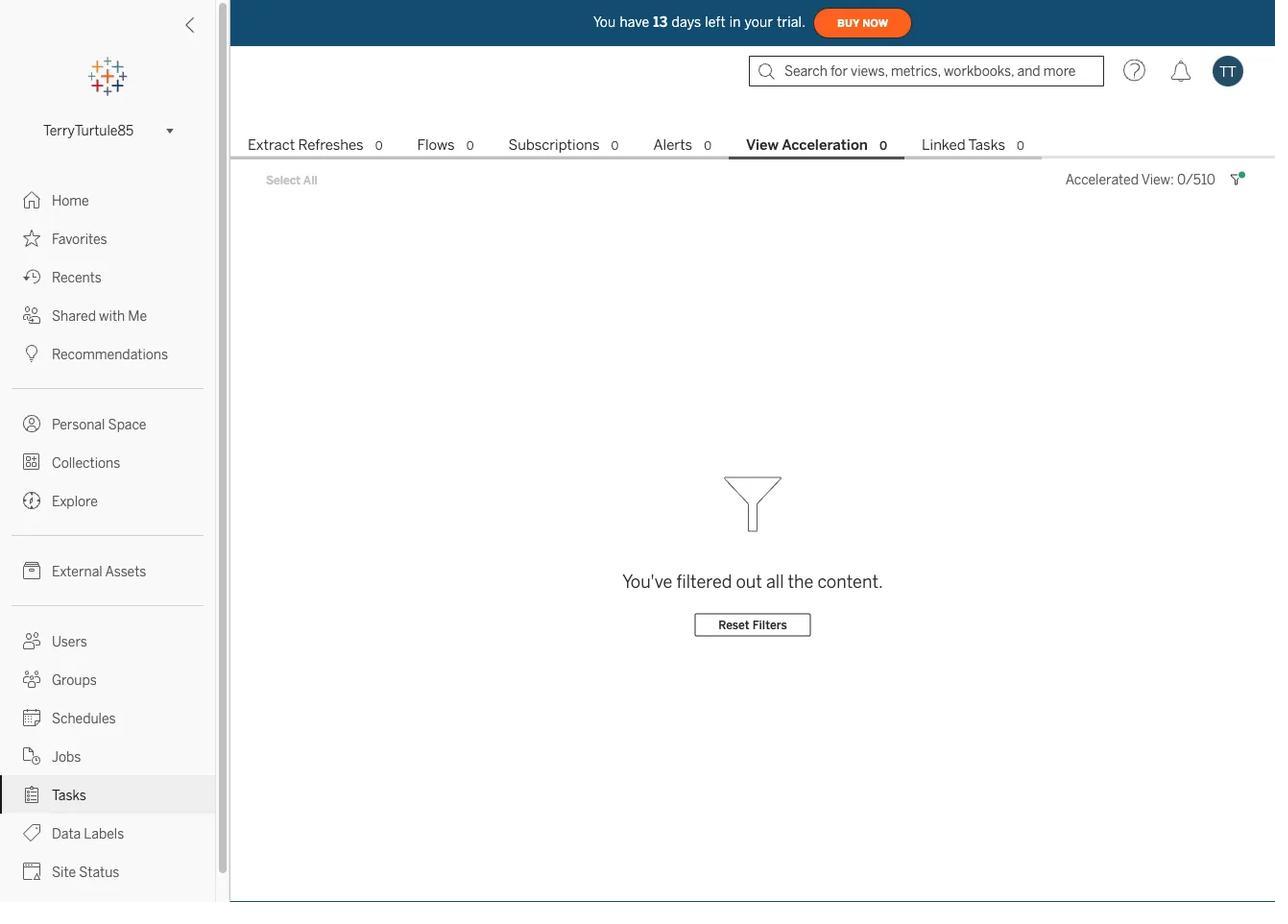 Task type: describe. For each thing, give the bounding box(es) containing it.
0/510
[[1178, 171, 1216, 187]]

external assets
[[52, 563, 146, 579]]

13
[[654, 14, 668, 30]]

view:
[[1142, 171, 1175, 187]]

recents link
[[0, 257, 215, 296]]

shared with me
[[52, 308, 147, 324]]

buy now button
[[814, 8, 913, 38]]

reset filters
[[719, 618, 788, 632]]

personal space link
[[0, 404, 215, 443]]

0 for flows
[[467, 139, 474, 153]]

navigation containing extract refreshes
[[231, 131, 1276, 159]]

collections link
[[0, 443, 215, 481]]

favorites link
[[0, 219, 215, 257]]

external
[[52, 563, 102, 579]]

recommendations
[[52, 346, 168, 362]]

schedules link
[[0, 698, 215, 737]]

select
[[266, 173, 301, 187]]

buy now
[[838, 17, 889, 29]]

you have 13 days left in your trial.
[[594, 14, 806, 30]]

alerts
[[654, 136, 693, 154]]

home
[[52, 193, 89, 208]]

all
[[303, 173, 318, 187]]

schedules
[[52, 710, 116, 726]]

tasks inside main navigation. press the up and down arrow keys to access links. element
[[52, 787, 86, 803]]

explore
[[52, 493, 98, 509]]

data labels link
[[0, 814, 215, 852]]

content.
[[818, 571, 884, 592]]

Search for views, metrics, workbooks, and more text field
[[749, 56, 1105, 86]]

home link
[[0, 181, 215, 219]]

reset
[[719, 618, 750, 632]]

groups link
[[0, 660, 215, 698]]

you've filtered out all the content. main content
[[231, 96, 1276, 902]]

filters
[[753, 618, 788, 632]]

accelerated
[[1066, 171, 1139, 187]]

your
[[745, 14, 773, 30]]

extract
[[248, 136, 295, 154]]

status
[[79, 864, 119, 880]]

data labels
[[52, 826, 124, 842]]

refreshes
[[298, 136, 364, 154]]

acceleration
[[782, 136, 868, 154]]

recents
[[52, 269, 102, 285]]

in
[[730, 14, 741, 30]]

0 for linked tasks
[[1017, 139, 1025, 153]]

recommendations link
[[0, 334, 215, 373]]

0 for alerts
[[704, 139, 712, 153]]

site status
[[52, 864, 119, 880]]

out
[[736, 571, 763, 592]]

view acceleration
[[746, 136, 868, 154]]



Task type: vqa. For each thing, say whether or not it's contained in the screenshot.
row group containing Sales Commission
no



Task type: locate. For each thing, give the bounding box(es) containing it.
flows
[[417, 136, 455, 154]]

select all button
[[254, 168, 330, 191]]

6 0 from the left
[[1017, 139, 1025, 153]]

data
[[52, 826, 81, 842]]

users link
[[0, 622, 215, 660]]

labels
[[84, 826, 124, 842]]

subscriptions
[[509, 136, 600, 154]]

0 right flows
[[467, 139, 474, 153]]

you've filtered out all the content.
[[623, 571, 884, 592]]

2 0 from the left
[[467, 139, 474, 153]]

groups
[[52, 672, 97, 688]]

3 0 from the left
[[612, 139, 619, 153]]

0 horizontal spatial tasks
[[52, 787, 86, 803]]

linked tasks
[[922, 136, 1006, 154]]

external assets link
[[0, 551, 215, 590]]

0 for view acceleration
[[880, 139, 888, 153]]

personal
[[52, 416, 105, 432]]

1 vertical spatial tasks
[[52, 787, 86, 803]]

navigation
[[231, 131, 1276, 159]]

the
[[788, 571, 814, 592]]

site status link
[[0, 852, 215, 891]]

left
[[705, 14, 726, 30]]

terryturtule85
[[43, 123, 134, 139]]

tasks down jobs
[[52, 787, 86, 803]]

extract refreshes
[[248, 136, 364, 154]]

filtered
[[677, 571, 732, 592]]

buy
[[838, 17, 860, 29]]

days
[[672, 14, 702, 30]]

tasks inside sub-spaces tab list
[[969, 136, 1006, 154]]

with
[[99, 308, 125, 324]]

0 vertical spatial tasks
[[969, 136, 1006, 154]]

jobs
[[52, 749, 81, 765]]

4 0 from the left
[[704, 139, 712, 153]]

0
[[375, 139, 383, 153], [467, 139, 474, 153], [612, 139, 619, 153], [704, 139, 712, 153], [880, 139, 888, 153], [1017, 139, 1025, 153]]

reset filters button
[[695, 613, 812, 636]]

me
[[128, 308, 147, 324]]

tasks right linked
[[969, 136, 1006, 154]]

main navigation. press the up and down arrow keys to access links. element
[[0, 181, 215, 902]]

0 for extract refreshes
[[375, 139, 383, 153]]

collections
[[52, 455, 120, 471]]

favorites
[[52, 231, 107, 247]]

0 for subscriptions
[[612, 139, 619, 153]]

0 left alerts
[[612, 139, 619, 153]]

1 horizontal spatial tasks
[[969, 136, 1006, 154]]

linked
[[922, 136, 966, 154]]

0 right alerts
[[704, 139, 712, 153]]

assets
[[105, 563, 146, 579]]

you
[[594, 14, 616, 30]]

trial.
[[777, 14, 806, 30]]

5 0 from the left
[[880, 139, 888, 153]]

sub-spaces tab list
[[231, 134, 1276, 159]]

view
[[746, 136, 779, 154]]

0 right linked tasks at the top of page
[[1017, 139, 1025, 153]]

tasks link
[[0, 775, 215, 814]]

site
[[52, 864, 76, 880]]

have
[[620, 14, 650, 30]]

shared
[[52, 308, 96, 324]]

space
[[108, 416, 146, 432]]

0 right acceleration in the right top of the page
[[880, 139, 888, 153]]

you've
[[623, 571, 673, 592]]

0 right refreshes
[[375, 139, 383, 153]]

terryturtule85 button
[[36, 119, 180, 142]]

explore link
[[0, 481, 215, 520]]

1 0 from the left
[[375, 139, 383, 153]]

select all
[[266, 173, 318, 187]]

users
[[52, 634, 87, 649]]

navigation panel element
[[0, 58, 215, 902]]

all
[[767, 571, 784, 592]]

jobs link
[[0, 737, 215, 775]]

shared with me link
[[0, 296, 215, 334]]

now
[[863, 17, 889, 29]]

tasks
[[969, 136, 1006, 154], [52, 787, 86, 803]]

accelerated view: 0/510
[[1066, 171, 1216, 187]]

personal space
[[52, 416, 146, 432]]



